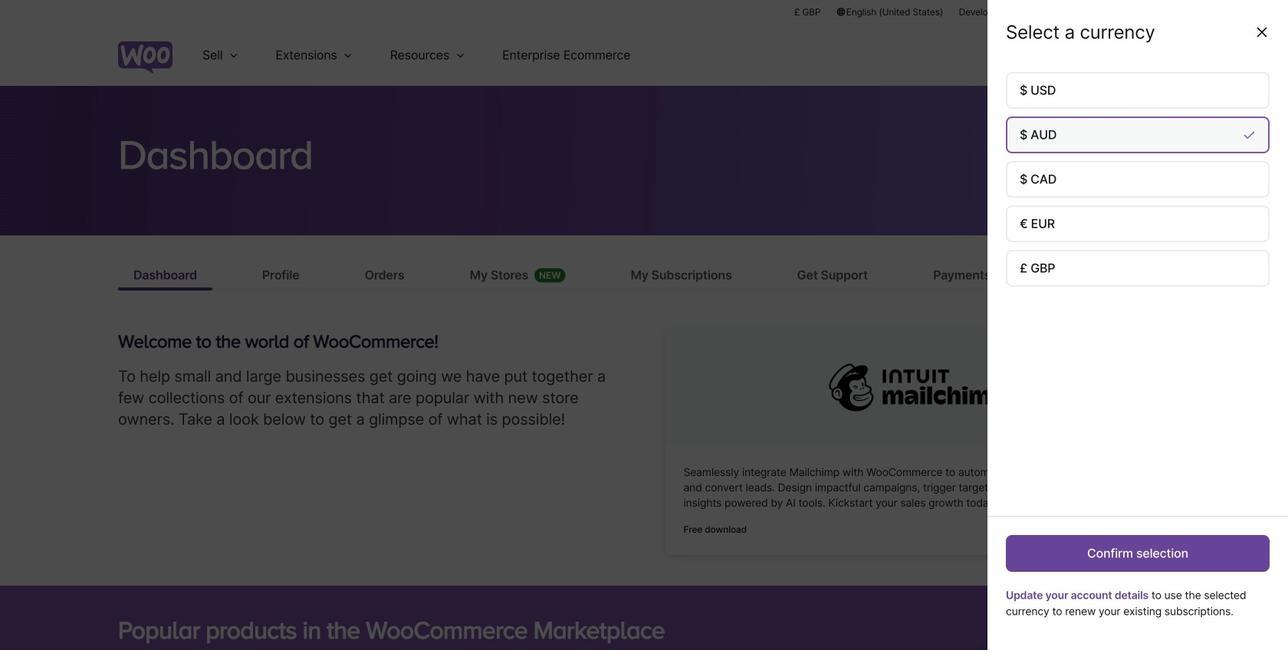 Task type: describe. For each thing, give the bounding box(es) containing it.
search image
[[1107, 43, 1131, 67]]

service navigation menu element
[[1079, 30, 1170, 80]]



Task type: locate. For each thing, give the bounding box(es) containing it.
open account menu image
[[1146, 43, 1170, 67]]

close selector image
[[1255, 25, 1270, 40]]



Task type: vqa. For each thing, say whether or not it's contained in the screenshot.
Open account menu icon
yes



